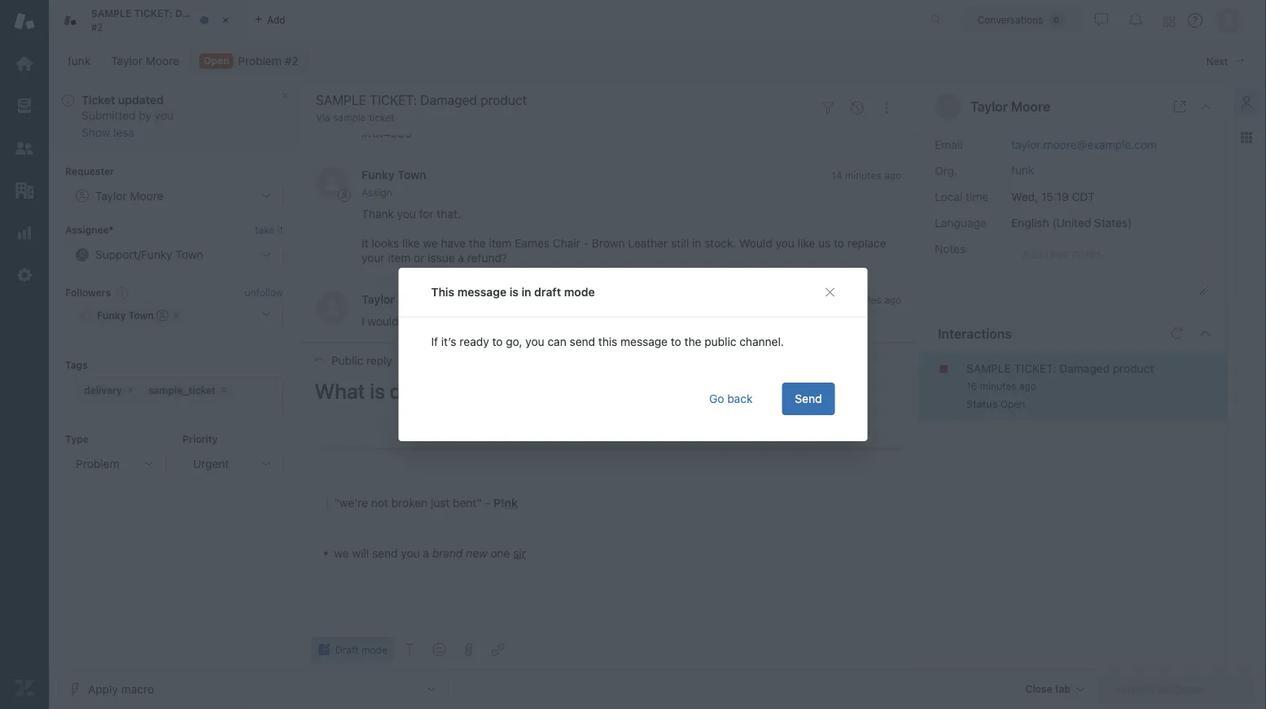 Task type: vqa. For each thing, say whether or not it's contained in the screenshot.
the within This message is in draft mode "dialog"
yes



Task type: describe. For each thing, give the bounding box(es) containing it.
take it button
[[255, 222, 283, 239]]

customers image
[[14, 138, 35, 159]]

will
[[352, 546, 369, 560]]

send
[[795, 392, 822, 405]]

1 avatar image from the top
[[316, 167, 348, 200]]

#2
[[91, 21, 103, 33]]

damaged for sample ticket: damaged product 16 minutes ago status open
[[1059, 362, 1110, 375]]

ticket updated submitted by you show less
[[81, 93, 174, 139]]

we will send you a brand new one sir
[[334, 546, 526, 560]]

add attachment image
[[462, 643, 475, 656]]

view more details image
[[1173, 100, 1186, 113]]

"we're
[[334, 496, 368, 509]]

get help image
[[1188, 13, 1203, 28]]

sample ticket: damaged product #2
[[91, 8, 261, 33]]

the inside 'this message is in draft mode' dialog
[[684, 335, 701, 348]]

14 minutes ago for i would like a replacement, thank you.
[[831, 294, 901, 306]]

unfollow button
[[245, 285, 283, 300]]

ready
[[460, 335, 489, 348]]

status
[[966, 399, 998, 410]]

- inside eames chair - brown leather still in stock. would you like us to replace your item or issue a refund?
[[583, 236, 589, 250]]

#rx4583
[[361, 127, 412, 141]]

less
[[113, 125, 134, 139]]

just
[[431, 496, 450, 509]]

thank
[[504, 315, 533, 328]]

that.
[[437, 207, 461, 221]]

main element
[[0, 0, 49, 709]]

states)
[[1094, 216, 1132, 229]]

you left for
[[397, 207, 416, 221]]

14 minutes ago for thank you for that.
[[831, 170, 901, 182]]

thank you for that.
[[361, 207, 461, 221]]

taylor.moore@example.com
[[1011, 138, 1157, 151]]

open inside sample ticket: damaged product 16 minutes ago status open
[[1000, 399, 1025, 410]]

mode inside dialog
[[564, 285, 595, 299]]

this
[[598, 335, 617, 348]]

open link
[[189, 50, 309, 72]]

submit
[[1117, 682, 1154, 696]]

ticket: for sample ticket: damaged product #2
[[134, 8, 173, 19]]

go back
[[709, 392, 753, 405]]

to inside eames chair - brown leather still in stock. would you like us to replace your item or issue a refund?
[[834, 236, 844, 250]]

add link (cmd k) image
[[492, 643, 505, 656]]

wed,
[[1011, 190, 1038, 203]]

2 horizontal spatial moore
[[1011, 99, 1050, 114]]

send inside public reply composer draft mode text box
[[372, 546, 398, 560]]

1 vertical spatial taylor
[[971, 99, 1008, 114]]

we inside conversationlabel "log"
[[423, 236, 438, 250]]

is inside dialog
[[509, 285, 519, 299]]

draft mode
[[335, 644, 387, 655]]

notes
[[935, 242, 966, 255]]

views image
[[14, 95, 35, 116]]

1 horizontal spatial message
[[621, 335, 668, 348]]

us
[[818, 236, 831, 250]]

you inside ticket updated submitted by you show less
[[155, 109, 174, 122]]

if it's ready to go, you can send this message to the public channel.
[[431, 335, 784, 348]]

unfollow
[[245, 287, 283, 298]]

open inside secondary element
[[204, 55, 229, 66]]

i
[[361, 315, 364, 328]]

minutes for i would like a replacement, thank you.
[[845, 294, 881, 306]]

sir
[[513, 546, 526, 560]]

ago for i would like a replacement, thank you.
[[884, 294, 901, 306]]

1 vertical spatial a
[[423, 315, 429, 328]]

public
[[704, 335, 736, 348]]

local
[[935, 190, 963, 203]]

urgent button
[[182, 450, 283, 477]]

submitted
[[81, 109, 136, 122]]

replacement,
[[432, 315, 501, 328]]

send button
[[782, 383, 835, 415]]

zendesk image
[[14, 677, 35, 699]]

funky town link
[[361, 169, 427, 182]]

zendesk products image
[[1163, 16, 1175, 27]]

back
[[727, 392, 753, 405]]

go,
[[506, 335, 522, 348]]

0 horizontal spatial funk link
[[57, 50, 101, 72]]

we inside public reply composer draft mode text box
[[334, 546, 349, 560]]

urgent
[[193, 457, 229, 470]]

ago inside sample ticket: damaged product 16 minutes ago status open
[[1019, 381, 1036, 392]]

new
[[466, 546, 487, 560]]

close ticket collision notification image
[[280, 91, 290, 101]]

conversationlabel log
[[300, 90, 918, 342]]

go
[[709, 392, 724, 405]]

take
[[255, 224, 275, 236]]

sample for sample ticket: damaged product 16 minutes ago status open
[[966, 362, 1011, 375]]

a inside eames chair - brown leather still in stock. would you like us to replace your item or issue a refund?
[[458, 251, 464, 265]]

taylor inside conversationlabel "log"
[[361, 293, 395, 306]]

this message is in draft mode dialog
[[399, 268, 868, 441]]

it
[[361, 236, 368, 250]]

draft inside dialog
[[534, 285, 561, 299]]

stock.
[[704, 236, 736, 250]]

submit as open
[[1117, 682, 1202, 696]]

updated
[[118, 93, 164, 107]]

can
[[548, 335, 566, 348]]

eames
[[515, 236, 550, 250]]

or
[[414, 251, 425, 265]]

ticket
[[369, 112, 394, 123]]

- inside public reply composer draft mode text box
[[485, 496, 490, 509]]

cdt
[[1072, 190, 1095, 203]]

ticket
[[81, 93, 115, 107]]

assign
[[361, 187, 392, 199]]

by
[[139, 109, 151, 122]]

as
[[1157, 682, 1169, 696]]

reporting image
[[14, 222, 35, 243]]

Subject field
[[313, 90, 810, 110]]

org.
[[935, 164, 957, 177]]

14 for i would like a replacement, thank you.
[[831, 294, 842, 306]]

draft inside text box
[[390, 379, 435, 403]]

tabs tab list
[[49, 0, 914, 41]]

problem button
[[65, 450, 166, 477]]

i would like a replacement, thank you.
[[361, 315, 558, 328]]



Task type: locate. For each thing, give the bounding box(es) containing it.
damaged inside 'sample ticket: damaged product #2'
[[175, 8, 221, 19]]

moore up would
[[398, 293, 433, 306]]

16 minutes ago text field
[[966, 381, 1036, 392]]

message
[[457, 285, 507, 299], [621, 335, 668, 348]]

you inside 'this message is in draft mode' dialog
[[525, 335, 544, 348]]

avatar image left i at the top left of the page
[[316, 291, 348, 324]]

brown
[[592, 236, 625, 250]]

0 horizontal spatial send
[[372, 546, 398, 560]]

1 vertical spatial ago
[[884, 294, 901, 306]]

0 horizontal spatial moore
[[146, 54, 179, 68]]

type
[[65, 433, 89, 444]]

1 vertical spatial ticket:
[[1014, 362, 1056, 375]]

user image
[[943, 102, 953, 112], [944, 103, 951, 111]]

tab containing sample ticket: damaged product
[[49, 0, 261, 41]]

0 horizontal spatial -
[[485, 496, 490, 509]]

1 vertical spatial minutes
[[845, 294, 881, 306]]

in inside eames chair - brown leather still in stock. would you like us to replace your item or issue a refund?
[[692, 236, 701, 250]]

0 horizontal spatial taylor moore link
[[100, 50, 190, 72]]

would
[[368, 315, 399, 328]]

1 vertical spatial taylor moore link
[[361, 293, 433, 306]]

like
[[402, 236, 420, 250], [798, 236, 815, 250], [402, 315, 419, 328]]

close image
[[217, 12, 234, 28], [824, 286, 837, 299]]

0 horizontal spatial to
[[492, 335, 503, 348]]

looks
[[372, 236, 399, 250]]

0 vertical spatial mode
[[564, 285, 595, 299]]

taylor moore inside secondary element
[[111, 54, 179, 68]]

0 vertical spatial -
[[583, 236, 589, 250]]

0 vertical spatial in
[[692, 236, 701, 250]]

1 vertical spatial -
[[485, 496, 490, 509]]

0 vertical spatial a
[[458, 251, 464, 265]]

14 for thank you for that.
[[831, 170, 842, 182]]

go back button
[[696, 383, 766, 415]]

1 vertical spatial 14
[[831, 294, 842, 306]]

0 vertical spatial funk link
[[57, 50, 101, 72]]

minutes up replace
[[845, 170, 881, 182]]

0 horizontal spatial sample
[[91, 8, 131, 19]]

moore up taylor.moore@example.com
[[1011, 99, 1050, 114]]

we
[[423, 236, 438, 250], [334, 546, 349, 560]]

tab
[[49, 0, 261, 41]]

0 horizontal spatial message
[[457, 285, 507, 299]]

0 vertical spatial we
[[423, 236, 438, 250]]

2 horizontal spatial taylor
[[971, 99, 1008, 114]]

mode inside button
[[361, 644, 387, 655]]

funk up ticket
[[68, 54, 91, 68]]

1 horizontal spatial the
[[684, 335, 701, 348]]

1 vertical spatial sample
[[966, 362, 1011, 375]]

1 vertical spatial avatar image
[[316, 291, 348, 324]]

product for sample ticket: damaged product 16 minutes ago status open
[[1113, 362, 1154, 375]]

to left "go,"
[[492, 335, 503, 348]]

2 vertical spatial open
[[1172, 682, 1202, 696]]

0 vertical spatial funk
[[68, 54, 91, 68]]

you.
[[536, 315, 558, 328]]

we left will
[[334, 546, 349, 560]]

you right would
[[776, 236, 795, 250]]

ticket: inside 'sample ticket: damaged product #2'
[[134, 8, 173, 19]]

open right as
[[1172, 682, 1202, 696]]

- left p!nk
[[485, 496, 490, 509]]

close image
[[1199, 100, 1212, 113]]

your
[[361, 251, 385, 265]]

1 14 minutes ago from the top
[[831, 170, 901, 182]]

14 minutes ago up replace
[[831, 170, 901, 182]]

1 horizontal spatial item
[[489, 236, 512, 250]]

2 14 minutes ago from the top
[[831, 294, 901, 306]]

0 horizontal spatial taylor
[[111, 54, 143, 68]]

0 horizontal spatial open
[[204, 55, 229, 66]]

secondary element
[[49, 45, 1266, 77]]

is right what
[[370, 379, 385, 403]]

14 minutes ago text field
[[831, 294, 901, 306]]

channel.
[[739, 335, 784, 348]]

show
[[81, 125, 110, 139]]

taylor moore link inside conversationlabel "log"
[[361, 293, 433, 306]]

0 vertical spatial taylor moore
[[111, 54, 179, 68]]

1 vertical spatial funk link
[[1011, 163, 1034, 176]]

1 horizontal spatial moore
[[398, 293, 433, 306]]

1 vertical spatial moore
[[1011, 99, 1050, 114]]

draft mode button
[[311, 637, 394, 663]]

we up issue
[[423, 236, 438, 250]]

product for sample ticket: damaged product #2
[[223, 8, 261, 19]]

0 vertical spatial sample
[[91, 8, 131, 19]]

damaged inside sample ticket: damaged product 16 minutes ago status open
[[1059, 362, 1110, 375]]

wed, 15:19 cdt
[[1011, 190, 1095, 203]]

to
[[834, 236, 844, 250], [492, 335, 503, 348], [671, 335, 681, 348]]

draft
[[335, 644, 359, 655]]

show less button
[[81, 125, 134, 139]]

funky town assign
[[361, 169, 427, 199]]

send inside 'this message is in draft mode' dialog
[[570, 335, 595, 348]]

14 minutes ago text field
[[831, 170, 901, 182]]

1 horizontal spatial funk link
[[1011, 163, 1034, 176]]

local time
[[935, 190, 989, 203]]

ago for thank you for that.
[[884, 170, 901, 182]]

1 horizontal spatial to
[[671, 335, 681, 348]]

the up refund?
[[469, 236, 486, 250]]

0 vertical spatial ticket:
[[134, 8, 173, 19]]

"we're not broken just bent" - p!nk
[[334, 496, 518, 509]]

2 vertical spatial moore
[[398, 293, 433, 306]]

item left or
[[388, 251, 411, 265]]

0 vertical spatial is
[[509, 285, 519, 299]]

open down 16 minutes ago text box
[[1000, 399, 1025, 410]]

sample inside 'sample ticket: damaged product #2'
[[91, 8, 131, 19]]

send right can
[[570, 335, 595, 348]]

1 horizontal spatial send
[[570, 335, 595, 348]]

a down have
[[458, 251, 464, 265]]

0 horizontal spatial we
[[334, 546, 349, 560]]

a left "brand"
[[423, 546, 429, 560]]

1 horizontal spatial draft
[[534, 285, 561, 299]]

you left "brand"
[[401, 546, 420, 560]]

admin image
[[14, 265, 35, 286]]

15:19
[[1041, 190, 1069, 203]]

0 vertical spatial avatar image
[[316, 167, 348, 200]]

minutes up status
[[980, 381, 1016, 392]]

16
[[966, 381, 977, 392]]

2 vertical spatial minutes
[[980, 381, 1016, 392]]

- right chair
[[583, 236, 589, 250]]

0 horizontal spatial damaged
[[175, 8, 221, 19]]

still
[[671, 236, 689, 250]]

close image down "us"
[[824, 286, 837, 299]]

insert emojis image
[[433, 643, 446, 656]]

you
[[155, 109, 174, 122], [397, 207, 416, 221], [776, 236, 795, 250], [525, 335, 544, 348], [401, 546, 420, 560]]

close image inside tabs tab list
[[217, 12, 234, 28]]

ago right 16
[[1019, 381, 1036, 392]]

1 horizontal spatial close image
[[824, 286, 837, 299]]

sample up 16 minutes ago text box
[[966, 362, 1011, 375]]

1 vertical spatial open
[[1000, 399, 1025, 410]]

get started image
[[14, 53, 35, 74]]

0 vertical spatial send
[[570, 335, 595, 348]]

14 minutes ago down replace
[[831, 294, 901, 306]]

conversations
[[978, 14, 1043, 26]]

funk for the left funk link
[[68, 54, 91, 68]]

moore
[[146, 54, 179, 68], [1011, 99, 1050, 114], [398, 293, 433, 306]]

not
[[371, 496, 388, 509]]

taylor moore link up would
[[361, 293, 433, 306]]

1 horizontal spatial sample
[[966, 362, 1011, 375]]

leather
[[628, 236, 668, 250]]

1 horizontal spatial funk
[[1011, 163, 1034, 176]]

format text image
[[404, 643, 417, 656]]

in inside dialog
[[522, 285, 531, 299]]

you right "go,"
[[525, 335, 544, 348]]

0 horizontal spatial mode
[[361, 644, 387, 655]]

funk up wed,
[[1011, 163, 1034, 176]]

taylor
[[111, 54, 143, 68], [971, 99, 1008, 114], [361, 293, 395, 306]]

ticket:
[[134, 8, 173, 19], [1014, 362, 1056, 375]]

is up thank
[[509, 285, 519, 299]]

taylor moore link
[[100, 50, 190, 72], [361, 293, 433, 306]]

2 vertical spatial taylor moore
[[361, 293, 433, 306]]

minutes inside sample ticket: damaged product 16 minutes ago status open
[[980, 381, 1016, 392]]

alert containing ticket updated
[[49, 82, 300, 150]]

item up refund?
[[489, 236, 512, 250]]

sample
[[91, 8, 131, 19], [966, 362, 1011, 375]]

1 horizontal spatial -
[[583, 236, 589, 250]]

like inside eames chair - brown leather still in stock. would you like us to replace your item or issue a refund?
[[798, 236, 815, 250]]

assign button
[[361, 186, 392, 200]]

0 vertical spatial taylor moore link
[[100, 50, 190, 72]]

Public reply composer Draft mode text field
[[308, 377, 910, 561]]

1 horizontal spatial ticket:
[[1014, 362, 1056, 375]]

ago down replace
[[884, 294, 901, 306]]

taylor moore link up 'updated'
[[100, 50, 190, 72]]

2 vertical spatial taylor
[[361, 293, 395, 306]]

funk
[[68, 54, 91, 68], [1011, 163, 1034, 176]]

priority
[[182, 433, 218, 444]]

1 vertical spatial product
[[1113, 362, 1154, 375]]

in up thank
[[522, 285, 531, 299]]

sample for sample ticket: damaged product #2
[[91, 8, 131, 19]]

a left replacement,
[[423, 315, 429, 328]]

1 vertical spatial in
[[522, 285, 531, 299]]

2 horizontal spatial open
[[1172, 682, 1202, 696]]

for
[[419, 207, 434, 221]]

minutes for thank you for that.
[[845, 170, 881, 182]]

ticket: inside sample ticket: damaged product 16 minutes ago status open
[[1014, 362, 1056, 375]]

0 vertical spatial message
[[457, 285, 507, 299]]

this message is in draft mode
[[431, 285, 595, 299]]

avatar image
[[316, 167, 348, 200], [316, 291, 348, 324]]

message right this on the top
[[621, 335, 668, 348]]

mode
[[564, 285, 595, 299], [361, 644, 387, 655]]

14 minutes ago
[[831, 170, 901, 182], [831, 294, 901, 306]]

eames chair - brown leather still in stock. would you like us to replace your item or issue a refund?
[[361, 236, 886, 265]]

1 vertical spatial mode
[[361, 644, 387, 655]]

damaged for sample ticket: damaged product #2
[[175, 8, 221, 19]]

Add user notes text field
[[1011, 241, 1207, 296]]

0 vertical spatial taylor
[[111, 54, 143, 68]]

like left "us"
[[798, 236, 815, 250]]

draft
[[534, 285, 561, 299], [390, 379, 435, 403]]

you right by
[[155, 109, 174, 122]]

is inside public reply composer draft mode text box
[[370, 379, 385, 403]]

close image up open link
[[217, 12, 234, 28]]

message up replacement,
[[457, 285, 507, 299]]

mode down chair
[[564, 285, 595, 299]]

ticket: for sample ticket: damaged product 16 minutes ago status open
[[1014, 362, 1056, 375]]

1 vertical spatial the
[[684, 335, 701, 348]]

0 horizontal spatial the
[[469, 236, 486, 250]]

town
[[398, 169, 427, 182]]

moore down 'sample ticket: damaged product #2'
[[146, 54, 179, 68]]

organizations image
[[14, 180, 35, 201]]

conversations button
[[960, 7, 1080, 33]]

taylor inside secondary element
[[111, 54, 143, 68]]

1 vertical spatial send
[[372, 546, 398, 560]]

(united
[[1052, 216, 1091, 229]]

2 avatar image from the top
[[316, 291, 348, 324]]

broken
[[391, 496, 428, 509]]

language
[[935, 216, 986, 229]]

english
[[1011, 216, 1049, 229]]

avatar image left assign
[[316, 167, 348, 200]]

if
[[431, 335, 438, 348]]

customer context image
[[1240, 95, 1253, 108]]

the left 'public' on the top of page
[[684, 335, 701, 348]]

-
[[583, 236, 589, 250], [485, 496, 490, 509]]

draft down if
[[390, 379, 435, 403]]

1 vertical spatial taylor moore
[[971, 99, 1050, 114]]

to left 'public' on the top of page
[[671, 335, 681, 348]]

funk for funk link to the bottom
[[1011, 163, 1034, 176]]

is
[[509, 285, 519, 299], [370, 379, 385, 403]]

1 horizontal spatial taylor moore
[[361, 293, 433, 306]]

0 vertical spatial 14
[[831, 170, 842, 182]]

sample inside sample ticket: damaged product 16 minutes ago status open
[[966, 362, 1011, 375]]

0 vertical spatial minutes
[[845, 170, 881, 182]]

chair
[[553, 236, 580, 250]]

like for i would like a replacement, thank you.
[[402, 315, 419, 328]]

bent"
[[453, 496, 482, 509]]

one
[[491, 546, 510, 560]]

1 vertical spatial close image
[[824, 286, 837, 299]]

close image inside 'this message is in draft mode' dialog
[[824, 286, 837, 299]]

product inside sample ticket: damaged product 16 minutes ago status open
[[1113, 362, 1154, 375]]

in right still
[[692, 236, 701, 250]]

2 horizontal spatial taylor moore
[[971, 99, 1050, 114]]

the inside conversationlabel "log"
[[469, 236, 486, 250]]

have
[[441, 236, 466, 250]]

you inside eames chair - brown leather still in stock. would you like us to replace your item or issue a refund?
[[776, 236, 795, 250]]

ago left "org."
[[884, 170, 901, 182]]

to right "us"
[[834, 236, 844, 250]]

1 14 from the top
[[831, 170, 842, 182]]

product inside 'sample ticket: damaged product #2'
[[223, 8, 261, 19]]

0 horizontal spatial ticket:
[[134, 8, 173, 19]]

2 14 from the top
[[831, 294, 842, 306]]

1 vertical spatial is
[[370, 379, 385, 403]]

1 vertical spatial 14 minutes ago
[[831, 294, 901, 306]]

0 vertical spatial moore
[[146, 54, 179, 68]]

it looks like we have the item
[[361, 236, 515, 250]]

funky
[[361, 169, 395, 182]]

funk link up wed,
[[1011, 163, 1034, 176]]

events image
[[851, 102, 864, 115]]

english (united states)
[[1011, 216, 1132, 229]]

apps image
[[1240, 131, 1253, 144]]

0 vertical spatial the
[[469, 236, 486, 250]]

moore inside secondary element
[[146, 54, 179, 68]]

problem
[[76, 457, 119, 470]]

0 horizontal spatial item
[[388, 251, 411, 265]]

like for it looks like we have the item
[[402, 236, 420, 250]]

like up or
[[402, 236, 420, 250]]

1 vertical spatial draft
[[390, 379, 435, 403]]

send right will
[[372, 546, 398, 560]]

it
[[277, 224, 283, 236]]

0 vertical spatial item
[[489, 236, 512, 250]]

1 horizontal spatial we
[[423, 236, 438, 250]]

mode?
[[439, 379, 503, 403]]

draft up you.
[[534, 285, 561, 299]]

0 horizontal spatial funk
[[68, 54, 91, 68]]

item
[[489, 236, 512, 250], [388, 251, 411, 265]]

refund?
[[467, 251, 507, 265]]

taylor moore
[[111, 54, 179, 68], [971, 99, 1050, 114], [361, 293, 433, 306]]

a inside text box
[[423, 546, 429, 560]]

zendesk support image
[[14, 11, 35, 32]]

like right would
[[402, 315, 419, 328]]

sample ticket: damaged product 16 minutes ago status open
[[966, 362, 1154, 410]]

minutes down replace
[[845, 294, 881, 306]]

1 vertical spatial item
[[388, 251, 411, 265]]

the
[[469, 236, 486, 250], [684, 335, 701, 348]]

thank
[[361, 207, 394, 221]]

alert
[[49, 82, 300, 150]]

open down 'sample ticket: damaged product #2'
[[204, 55, 229, 66]]

0 vertical spatial 14 minutes ago
[[831, 170, 901, 182]]

would
[[739, 236, 772, 250]]

0 vertical spatial product
[[223, 8, 261, 19]]

0 horizontal spatial close image
[[217, 12, 234, 28]]

0 horizontal spatial is
[[370, 379, 385, 403]]

what
[[315, 379, 365, 403]]

1 horizontal spatial open
[[1000, 399, 1025, 410]]

2 horizontal spatial to
[[834, 236, 844, 250]]

1 vertical spatial we
[[334, 546, 349, 560]]

funk inside secondary element
[[68, 54, 91, 68]]

via
[[316, 112, 330, 123]]

time
[[966, 190, 989, 203]]

0 vertical spatial ago
[[884, 170, 901, 182]]

0 horizontal spatial taylor moore
[[111, 54, 179, 68]]

1 vertical spatial damaged
[[1059, 362, 1110, 375]]

moore inside conversationlabel "log"
[[398, 293, 433, 306]]

replace
[[847, 236, 886, 250]]

issue
[[428, 251, 455, 265]]

2 vertical spatial a
[[423, 546, 429, 560]]

funk link down #2
[[57, 50, 101, 72]]

1 vertical spatial funk
[[1011, 163, 1034, 176]]

brand
[[432, 546, 463, 560]]

next
[[1206, 55, 1228, 67]]

item inside eames chair - brown leather still in stock. would you like us to replace your item or issue a refund?
[[388, 251, 411, 265]]

1 horizontal spatial damaged
[[1059, 362, 1110, 375]]

mode right draft
[[361, 644, 387, 655]]

sample up #2
[[91, 8, 131, 19]]

what is draft mode?
[[315, 379, 503, 403]]

you inside public reply composer draft mode text box
[[401, 546, 420, 560]]

1 horizontal spatial product
[[1113, 362, 1154, 375]]

assignee*
[[65, 224, 114, 236]]

taylor moore inside conversationlabel "log"
[[361, 293, 433, 306]]

1 horizontal spatial in
[[692, 236, 701, 250]]

0 horizontal spatial product
[[223, 8, 261, 19]]

0 vertical spatial open
[[204, 55, 229, 66]]



